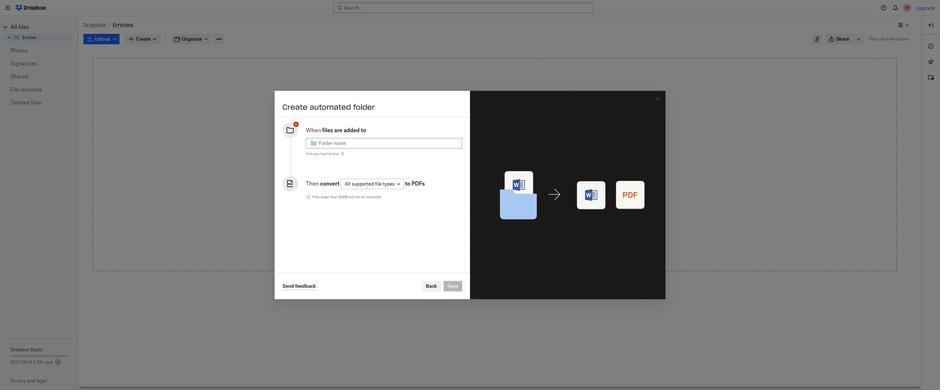 Task type: vqa. For each thing, say whether or not it's contained in the screenshot.
All files list item
no



Task type: locate. For each thing, give the bounding box(es) containing it.
all inside popup button
[[345, 181, 351, 187]]

1 horizontal spatial folder
[[482, 179, 494, 185]]

files are added to
[[322, 127, 366, 134]]

files for request
[[475, 216, 484, 221]]

28.57 kb of 2 gb used
[[10, 360, 53, 365]]

30mb
[[338, 195, 348, 199]]

use
[[473, 130, 481, 135]]

get more space image
[[54, 359, 62, 366]]

0 vertical spatial be
[[361, 195, 365, 199]]

all up files larger than 30mb will not be converted
[[345, 181, 351, 187]]

to pdfs
[[405, 181, 425, 187]]

'upload'
[[490, 130, 507, 135]]

import
[[455, 198, 470, 203]]

0 horizontal spatial be
[[361, 195, 365, 199]]

0 horizontal spatial have
[[321, 152, 328, 156]]

folder inside dialog
[[353, 103, 375, 112]]

dropbox
[[83, 22, 106, 28], [10, 347, 30, 353]]

gb
[[37, 360, 43, 365]]

to up manage
[[485, 216, 490, 221]]

signatures
[[10, 60, 37, 67]]

1 vertical spatial have
[[321, 152, 328, 156]]

0 horizontal spatial only
[[306, 152, 313, 156]]

0 vertical spatial only you have access
[[870, 37, 909, 41]]

0 vertical spatial this
[[473, 179, 481, 185]]

1 horizontal spatial from
[[496, 179, 506, 185]]

all files link
[[10, 22, 78, 32]]

files right request
[[475, 216, 484, 221]]

files inside more ways to add content element
[[475, 216, 484, 221]]

all up 'photos'
[[10, 24, 17, 30]]

1 horizontal spatial added
[[498, 216, 511, 221]]

request
[[455, 216, 474, 221]]

0 horizontal spatial added
[[344, 127, 360, 134]]

1 vertical spatial only you have access
[[306, 152, 339, 156]]

share inside "button"
[[455, 234, 468, 240]]

2 vertical spatial folder
[[527, 216, 539, 221]]

to right the here
[[501, 123, 505, 128]]

files inside all files link
[[18, 24, 29, 30]]

folder
[[353, 103, 375, 112], [482, 179, 494, 185], [527, 216, 539, 221]]

emotes
[[113, 22, 133, 28], [22, 35, 37, 40]]

file
[[10, 86, 19, 93]]

0 horizontal spatial and
[[27, 378, 35, 384]]

1 horizontal spatial only
[[870, 37, 878, 41]]

all inside tree
[[10, 24, 17, 30]]

folder permissions image
[[340, 151, 346, 156]]

and
[[470, 234, 478, 240], [27, 378, 35, 384]]

supported
[[352, 181, 374, 187]]

to left "add"
[[491, 163, 496, 168]]

0 vertical spatial you
[[880, 37, 886, 41]]

2
[[33, 360, 36, 365]]

1 horizontal spatial share
[[837, 36, 850, 42]]

and inside "button"
[[470, 234, 478, 240]]

when
[[306, 127, 321, 134]]

all files
[[10, 24, 29, 30]]

dropbox link
[[83, 21, 106, 29]]

file requests link
[[10, 83, 68, 96]]

only
[[870, 37, 878, 41], [306, 152, 313, 156]]

1 vertical spatial only
[[306, 152, 313, 156]]

2 horizontal spatial folder
[[527, 216, 539, 221]]

1 horizontal spatial have
[[887, 37, 896, 41]]

only you have access
[[870, 37, 909, 41], [306, 152, 339, 156]]

1 vertical spatial from
[[472, 198, 482, 203]]

added right are
[[344, 127, 360, 134]]

1 horizontal spatial be
[[491, 216, 496, 221]]

here
[[490, 123, 500, 128]]

added down drive
[[498, 216, 511, 221]]

request files to be added to this folder
[[455, 216, 539, 221]]

will
[[349, 195, 354, 199]]

this right access
[[473, 179, 481, 185]]

send feedback
[[283, 283, 316, 289]]

send
[[283, 283, 294, 289]]

files down dropbox logo - go to the homepage
[[18, 24, 29, 30]]

1 horizontal spatial this
[[518, 216, 526, 221]]

have
[[887, 37, 896, 41], [321, 152, 328, 156]]

deleted files link
[[10, 96, 68, 109]]

signatures link
[[10, 57, 68, 70]]

to up the share and manage "button"
[[512, 216, 516, 221]]

files for all
[[18, 24, 29, 30]]

1 horizontal spatial only you have access
[[870, 37, 909, 41]]

be inside create automated folder dialog
[[361, 195, 365, 199]]

your
[[507, 179, 517, 185]]

0 horizontal spatial access
[[329, 152, 339, 156]]

emotes down all files
[[22, 35, 37, 40]]

1 vertical spatial dropbox
[[10, 347, 30, 353]]

this up the share and manage "button"
[[518, 216, 526, 221]]

button
[[509, 130, 523, 135]]

you
[[880, 37, 886, 41], [314, 152, 320, 156]]

0 vertical spatial share
[[837, 36, 850, 42]]

only inside create automated folder dialog
[[306, 152, 313, 156]]

automated
[[310, 103, 351, 112]]

from left your
[[496, 179, 506, 185]]

1 vertical spatial all
[[345, 181, 351, 187]]

kb
[[22, 360, 27, 365]]

create automated folder dialog
[[275, 91, 666, 300]]

you inside create automated folder dialog
[[314, 152, 320, 156]]

open activity image
[[928, 74, 936, 81]]

0 vertical spatial from
[[496, 179, 506, 185]]

share inside button
[[837, 36, 850, 42]]

0 horizontal spatial folder
[[353, 103, 375, 112]]

upgrade link
[[917, 5, 936, 11]]

content
[[507, 163, 524, 168]]

1 vertical spatial added
[[498, 216, 511, 221]]

only you have access inside create automated folder dialog
[[306, 152, 339, 156]]

to
[[501, 123, 505, 128], [361, 127, 366, 134], [491, 163, 496, 168], [405, 181, 411, 187], [485, 216, 490, 221], [512, 216, 516, 221]]

1 horizontal spatial dropbox
[[83, 22, 106, 28]]

1 horizontal spatial all
[[345, 181, 351, 187]]

1 vertical spatial access
[[329, 152, 339, 156]]

and left manage
[[470, 234, 478, 240]]

0 vertical spatial and
[[470, 234, 478, 240]]

1 vertical spatial you
[[314, 152, 320, 156]]

send feedback button
[[283, 283, 316, 290]]

added
[[344, 127, 360, 134], [498, 216, 511, 221]]

privacy and legal
[[10, 378, 47, 384]]

0 horizontal spatial share
[[455, 234, 468, 240]]

and left legal
[[27, 378, 35, 384]]

0 horizontal spatial emotes
[[22, 35, 37, 40]]

access
[[897, 37, 909, 41], [329, 152, 339, 156]]

0 horizontal spatial you
[[314, 152, 320, 156]]

added inside create automated folder dialog
[[344, 127, 360, 134]]

manage
[[479, 234, 497, 240]]

share
[[837, 36, 850, 42], [455, 234, 468, 240]]

deleted files
[[10, 99, 41, 106]]

1 vertical spatial be
[[491, 216, 496, 221]]

1 horizontal spatial access
[[897, 37, 909, 41]]

1 vertical spatial emotes
[[22, 35, 37, 40]]

0 vertical spatial dropbox
[[83, 22, 106, 28]]

have inside create automated folder dialog
[[321, 152, 328, 156]]

dropbox left /
[[83, 22, 106, 28]]

files inside drop files here to upload, or use the 'upload' button
[[479, 123, 489, 128]]

files down the file requests link
[[31, 99, 41, 106]]

1 horizontal spatial and
[[470, 234, 478, 240]]

from
[[496, 179, 506, 185], [472, 198, 482, 203]]

dropbox up 28.57
[[10, 347, 30, 353]]

from right import
[[472, 198, 482, 203]]

0 vertical spatial added
[[344, 127, 360, 134]]

be down google
[[491, 216, 496, 221]]

0 vertical spatial emotes
[[113, 22, 133, 28]]

0 vertical spatial have
[[887, 37, 896, 41]]

files for deleted
[[31, 99, 41, 106]]

0 vertical spatial all
[[10, 24, 17, 30]]

drop files here to upload, or use the 'upload' button
[[467, 123, 523, 135]]

files larger than 30mb will not be converted
[[313, 195, 381, 199]]

1 vertical spatial folder
[[482, 179, 494, 185]]

0 vertical spatial folder
[[353, 103, 375, 112]]

add
[[497, 163, 506, 168]]

0 horizontal spatial dropbox
[[10, 347, 30, 353]]

dropbox logo - go to the homepage image
[[13, 3, 49, 13]]

open information panel image
[[928, 42, 936, 50]]

all
[[10, 24, 17, 30], [345, 181, 351, 187]]

convert
[[320, 181, 340, 187]]

0 horizontal spatial only you have access
[[306, 152, 339, 156]]

1 vertical spatial share
[[455, 234, 468, 240]]

are
[[334, 127, 343, 134]]

files inside deleted files link
[[31, 99, 41, 106]]

be right not
[[361, 195, 365, 199]]

larger
[[321, 195, 330, 199]]

all for all files
[[10, 24, 17, 30]]

1 vertical spatial and
[[27, 378, 35, 384]]

files left are
[[322, 127, 333, 134]]

1 horizontal spatial emotes
[[113, 22, 133, 28]]

files
[[18, 24, 29, 30], [31, 99, 41, 106], [479, 123, 489, 128], [322, 127, 333, 134], [475, 216, 484, 221]]

Folder name text field
[[319, 140, 459, 147]]

0 horizontal spatial all
[[10, 24, 17, 30]]

files up the
[[479, 123, 489, 128]]

types
[[383, 181, 395, 187]]

emotes right /
[[113, 22, 133, 28]]



Task type: describe. For each thing, give the bounding box(es) containing it.
more ways to add content
[[466, 163, 524, 168]]

more ways to add content element
[[440, 162, 551, 250]]

files
[[313, 195, 320, 199]]

create
[[283, 103, 308, 112]]

added inside more ways to add content element
[[498, 216, 511, 221]]

not
[[355, 195, 360, 199]]

all for all supported file types
[[345, 181, 351, 187]]

pdfs
[[412, 181, 425, 187]]

more
[[466, 163, 478, 168]]

28.57
[[10, 360, 21, 365]]

privacy and legal link
[[10, 378, 78, 384]]

files for drop
[[479, 123, 489, 128]]

access
[[455, 179, 471, 185]]

legal
[[36, 378, 47, 384]]

deleted
[[10, 99, 30, 106]]

1 horizontal spatial you
[[880, 37, 886, 41]]

folder for this
[[482, 179, 494, 185]]

global header element
[[0, 0, 941, 16]]

shared
[[10, 73, 28, 80]]

access this folder from your desktop
[[455, 179, 535, 185]]

dropbox / emotes
[[83, 22, 133, 28]]

ways
[[479, 163, 490, 168]]

upload,
[[507, 123, 523, 128]]

share button
[[826, 34, 854, 44]]

all supported file types button
[[341, 179, 404, 189]]

0 horizontal spatial from
[[472, 198, 482, 203]]

the
[[482, 130, 489, 135]]

open details pane image
[[928, 21, 936, 29]]

and for manage
[[470, 234, 478, 240]]

dropbox for dropbox basic
[[10, 347, 30, 353]]

0 vertical spatial only
[[870, 37, 878, 41]]

to left pdfs at the top of page
[[405, 181, 411, 187]]

drop
[[467, 123, 478, 128]]

photos link
[[10, 44, 68, 57]]

folder for automated
[[353, 103, 375, 112]]

be inside more ways to add content element
[[491, 216, 496, 221]]

to inside drop files here to upload, or use the 'upload' button
[[501, 123, 505, 128]]

open pinned items image
[[928, 58, 936, 66]]

of
[[28, 360, 32, 365]]

used
[[44, 360, 53, 365]]

requests
[[21, 86, 42, 93]]

emotes inside the all files tree
[[22, 35, 37, 40]]

share for share and manage
[[455, 234, 468, 240]]

file
[[375, 181, 382, 187]]

back
[[426, 284, 437, 289]]

privacy
[[10, 378, 26, 384]]

files inside create automated folder dialog
[[322, 127, 333, 134]]

upgrade
[[917, 5, 936, 11]]

back button
[[422, 281, 441, 292]]

all files tree
[[1, 22, 78, 43]]

import from google drive
[[455, 198, 511, 203]]

/
[[108, 22, 111, 28]]

dropbox basic
[[10, 347, 43, 353]]

shared link
[[10, 70, 68, 83]]

google
[[483, 198, 499, 203]]

share and manage button
[[441, 230, 549, 243]]

or
[[467, 130, 472, 135]]

then
[[306, 181, 319, 187]]

create automated folder
[[283, 103, 375, 112]]

than
[[331, 195, 338, 199]]

dropbox for dropbox / emotes
[[83, 22, 106, 28]]

basic
[[31, 347, 43, 353]]

and for legal
[[27, 378, 35, 384]]

file requests
[[10, 86, 42, 93]]

0 vertical spatial access
[[897, 37, 909, 41]]

1 vertical spatial this
[[518, 216, 526, 221]]

all supported file types
[[345, 181, 395, 187]]

emotes link
[[13, 34, 72, 41]]

share for share
[[837, 36, 850, 42]]

access inside create automated folder dialog
[[329, 152, 339, 156]]

0 horizontal spatial this
[[473, 179, 481, 185]]

converted
[[366, 195, 381, 199]]

drive
[[500, 198, 511, 203]]

desktop
[[518, 179, 535, 185]]

feedback
[[295, 283, 316, 289]]

photos
[[10, 47, 27, 54]]

share and manage
[[455, 234, 497, 240]]

to right are
[[361, 127, 366, 134]]



